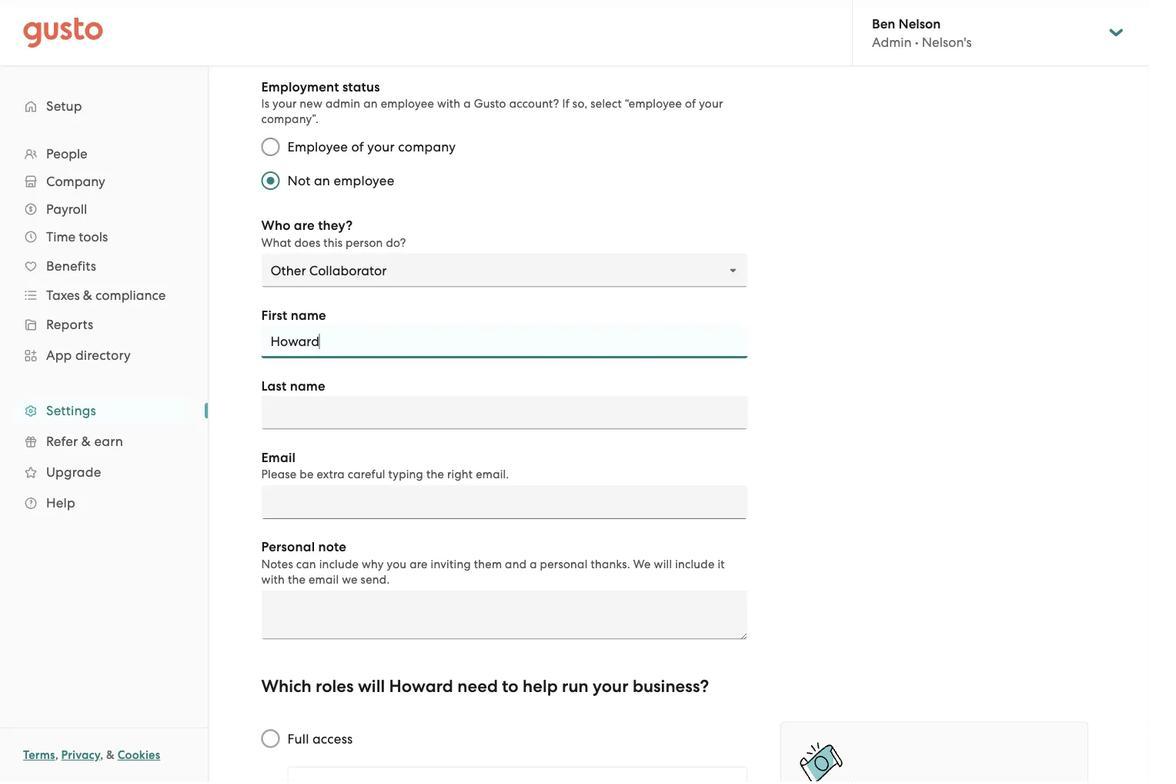 Task type: locate. For each thing, give the bounding box(es) containing it.
the left right
[[426, 468, 444, 481]]

0 horizontal spatial include
[[319, 558, 359, 571]]

0 vertical spatial &
[[83, 288, 92, 303]]

, left cookies
[[100, 749, 103, 763]]

an down status
[[363, 97, 378, 110]]

list containing people
[[0, 140, 208, 519]]

of right ""employee"
[[685, 97, 696, 110]]

full
[[288, 732, 309, 747]]

your up company".
[[273, 97, 297, 110]]

privacy
[[61, 749, 100, 763]]

your right ""employee"
[[699, 97, 723, 110]]

compliance
[[96, 288, 166, 303]]

people button
[[15, 140, 192, 168]]

taxes & compliance
[[46, 288, 166, 303]]

company button
[[15, 168, 192, 196]]

admin
[[872, 34, 912, 50]]

the
[[426, 468, 444, 481], [288, 573, 306, 587]]

nelson's
[[922, 34, 972, 50]]

not an employee
[[288, 173, 395, 189]]

company
[[46, 174, 105, 189]]

1 vertical spatial of
[[351, 139, 364, 155]]

account?
[[509, 97, 559, 110]]

you
[[387, 558, 407, 571]]

2 include from the left
[[675, 558, 715, 571]]

with left gusto
[[437, 97, 461, 110]]

cookies
[[118, 749, 160, 763]]

a left gusto
[[464, 97, 471, 110]]

1 horizontal spatial with
[[437, 97, 461, 110]]

& left earn
[[81, 434, 91, 450]]

a inside personal note notes can include why you are inviting them and a personal thanks. we will include it with the email we send.
[[530, 558, 537, 571]]

1 horizontal spatial are
[[410, 558, 428, 571]]

howard
[[389, 677, 453, 697]]

1 vertical spatial &
[[81, 434, 91, 450]]

1 vertical spatial the
[[288, 573, 306, 587]]

0 vertical spatial name
[[291, 307, 326, 323]]

& inside 'dropdown button'
[[83, 288, 92, 303]]

1 horizontal spatial an
[[363, 97, 378, 110]]

1 vertical spatial with
[[261, 573, 285, 587]]

list
[[0, 140, 208, 519]]

0 vertical spatial the
[[426, 468, 444, 481]]

1 vertical spatial will
[[358, 677, 385, 697]]

company".
[[261, 112, 319, 126]]

0 horizontal spatial the
[[288, 573, 306, 587]]

inviting
[[431, 558, 471, 571]]

Employee of your company radio
[[254, 130, 288, 164]]

employment
[[261, 79, 339, 95]]

it
[[718, 558, 725, 571]]

include down note
[[319, 558, 359, 571]]

a right "and"
[[530, 558, 537, 571]]

time tools
[[46, 229, 108, 245]]

payroll
[[46, 202, 87, 217]]

company
[[398, 139, 456, 155]]

&
[[83, 288, 92, 303], [81, 434, 91, 450], [106, 749, 115, 763]]

are
[[294, 218, 315, 234], [410, 558, 428, 571]]

of inside employment status is your new admin an employee with a gusto account? if so, select "employee of your company".
[[685, 97, 696, 110]]

tools
[[79, 229, 108, 245]]

0 horizontal spatial are
[[294, 218, 315, 234]]

first
[[261, 307, 287, 323]]

0 vertical spatial an
[[363, 97, 378, 110]]

0 vertical spatial will
[[654, 558, 672, 571]]

terms , privacy , & cookies
[[23, 749, 160, 763]]

who are they? what does this person do?
[[261, 218, 406, 249]]

& right taxes in the top of the page
[[83, 288, 92, 303]]

app
[[46, 348, 72, 363]]

0 vertical spatial are
[[294, 218, 315, 234]]

1 vertical spatial name
[[290, 379, 325, 394]]

,
[[55, 749, 58, 763], [100, 749, 103, 763]]

name right the first
[[291, 307, 326, 323]]

employee down employee of your company
[[334, 173, 395, 189]]

app directory
[[46, 348, 131, 363]]

reports link
[[15, 311, 192, 339]]

benefits link
[[15, 252, 192, 280]]

which
[[261, 677, 312, 697]]

1 horizontal spatial ,
[[100, 749, 103, 763]]

are up does
[[294, 218, 315, 234]]

and
[[505, 558, 527, 571]]

employee inside employment status is your new admin an employee with a gusto account? if so, select "employee of your company".
[[381, 97, 434, 110]]

employee
[[381, 97, 434, 110], [334, 173, 395, 189]]

settings
[[46, 403, 96, 419]]

employee up company
[[381, 97, 434, 110]]

the down can
[[288, 573, 306, 587]]

1 vertical spatial are
[[410, 558, 428, 571]]

1 horizontal spatial the
[[426, 468, 444, 481]]

will right we
[[654, 558, 672, 571]]

, left "privacy" link
[[55, 749, 58, 763]]

include left it
[[675, 558, 715, 571]]

which roles will howard need to help run your business ?
[[261, 677, 709, 697]]

who
[[261, 218, 291, 234]]

with down notes
[[261, 573, 285, 587]]

0 horizontal spatial a
[[464, 97, 471, 110]]

First name field
[[261, 325, 748, 359]]

are inside personal note notes can include why you are inviting them and a personal thanks. we will include it with the email we send.
[[410, 558, 428, 571]]

1 horizontal spatial a
[[530, 558, 537, 571]]

setup link
[[15, 92, 192, 120]]

1 horizontal spatial of
[[685, 97, 696, 110]]

& left cookies button
[[106, 749, 115, 763]]

they?
[[318, 218, 353, 234]]

0 vertical spatial of
[[685, 97, 696, 110]]

1 vertical spatial a
[[530, 558, 537, 571]]

0 vertical spatial with
[[437, 97, 461, 110]]

ben nelson admin • nelson's
[[872, 16, 972, 50]]

0 horizontal spatial an
[[314, 173, 330, 189]]

0 horizontal spatial ,
[[55, 749, 58, 763]]

nelson
[[899, 16, 941, 31]]

Full access radio
[[254, 722, 288, 756]]

1 horizontal spatial include
[[675, 558, 715, 571]]

gusto
[[474, 97, 506, 110]]

run
[[562, 677, 589, 697]]

2 vertical spatial &
[[106, 749, 115, 763]]

an right not
[[314, 173, 330, 189]]

name right last
[[290, 379, 325, 394]]

directory
[[75, 348, 131, 363]]

roles
[[316, 677, 354, 697]]

the inside email please be extra careful typing the right email.
[[426, 468, 444, 481]]

admin
[[325, 97, 360, 110]]

does
[[294, 236, 321, 249]]

0 horizontal spatial with
[[261, 573, 285, 587]]

earn
[[94, 434, 123, 450]]

of up not an employee
[[351, 139, 364, 155]]

refer & earn
[[46, 434, 123, 450]]

gusto navigation element
[[0, 66, 208, 543]]

Not an employee radio
[[254, 164, 288, 198]]

of
[[685, 97, 696, 110], [351, 139, 364, 155]]

we
[[342, 573, 358, 587]]

a
[[464, 97, 471, 110], [530, 558, 537, 571]]

0 vertical spatial employee
[[381, 97, 434, 110]]

settings link
[[15, 397, 192, 425]]

include
[[319, 558, 359, 571], [675, 558, 715, 571]]

name
[[291, 307, 326, 323], [290, 379, 325, 394]]

are right you
[[410, 558, 428, 571]]

terms
[[23, 749, 55, 763]]

help
[[523, 677, 558, 697]]

the inside personal note notes can include why you are inviting them and a personal thanks. we will include it with the email we send.
[[288, 573, 306, 587]]

1 horizontal spatial will
[[654, 558, 672, 571]]

0 vertical spatial a
[[464, 97, 471, 110]]

will right roles
[[358, 677, 385, 697]]



Task type: vqa. For each thing, say whether or not it's contained in the screenshot.
2nd ALL EMAILS from the bottom
no



Task type: describe. For each thing, give the bounding box(es) containing it.
1 include from the left
[[319, 558, 359, 571]]

first name
[[261, 307, 326, 323]]

& for earn
[[81, 434, 91, 450]]

full access
[[288, 732, 353, 747]]

taxes
[[46, 288, 80, 303]]

employment status is your new admin an employee with a gusto account? if so, select "employee of your company".
[[261, 79, 723, 126]]

personal
[[540, 558, 588, 571]]

app directory link
[[15, 342, 192, 369]]

benefits
[[46, 259, 96, 274]]

be
[[300, 468, 314, 481]]

will inside personal note notes can include why you are inviting them and a personal thanks. we will include it with the email we send.
[[654, 558, 672, 571]]

0 horizontal spatial will
[[358, 677, 385, 697]]

if
[[562, 97, 570, 110]]

business
[[633, 677, 700, 697]]

is
[[261, 97, 270, 110]]

do?
[[386, 236, 406, 249]]

new
[[300, 97, 323, 110]]

send.
[[361, 573, 390, 587]]

1 vertical spatial an
[[314, 173, 330, 189]]

reports
[[46, 317, 93, 333]]

notes
[[261, 558, 293, 571]]

0 horizontal spatial of
[[351, 139, 364, 155]]

are inside who are they? what does this person do?
[[294, 218, 315, 234]]

note
[[318, 540, 347, 555]]

email please be extra careful typing the right email.
[[261, 450, 509, 481]]

ben
[[872, 16, 895, 31]]

why
[[362, 558, 384, 571]]

taxes & compliance button
[[15, 282, 192, 309]]

1 , from the left
[[55, 749, 58, 763]]

email
[[309, 573, 339, 587]]

time tools button
[[15, 223, 192, 251]]

email.
[[476, 468, 509, 481]]

1 vertical spatial employee
[[334, 173, 395, 189]]

name for last name
[[290, 379, 325, 394]]

upgrade
[[46, 465, 101, 480]]

•
[[915, 34, 919, 50]]

time
[[46, 229, 75, 245]]

employee
[[288, 139, 348, 155]]

we
[[633, 558, 651, 571]]

Email field
[[261, 486, 748, 520]]

refer
[[46, 434, 78, 450]]

person
[[346, 236, 383, 249]]

need
[[457, 677, 498, 697]]

your left company
[[367, 139, 395, 155]]

upgrade link
[[15, 459, 192, 486]]

your right 'run' at the bottom of page
[[593, 677, 629, 697]]

typing
[[388, 468, 423, 481]]

right
[[447, 468, 473, 481]]

access
[[312, 732, 353, 747]]

them
[[474, 558, 502, 571]]

payroll button
[[15, 196, 192, 223]]

an inside employment status is your new admin an employee with a gusto account? if so, select "employee of your company".
[[363, 97, 378, 110]]

personal note notes can include why you are inviting them and a personal thanks. we will include it with the email we send.
[[261, 540, 725, 587]]

home image
[[23, 17, 103, 48]]

not
[[288, 173, 311, 189]]

help
[[46, 496, 75, 511]]

can
[[296, 558, 316, 571]]

Last name field
[[261, 396, 748, 430]]

privacy link
[[61, 749, 100, 763]]

extra
[[317, 468, 345, 481]]

email
[[261, 450, 296, 466]]

careful
[[348, 468, 385, 481]]

a inside employment status is your new admin an employee with a gusto account? if so, select "employee of your company".
[[464, 97, 471, 110]]

with inside personal note notes can include why you are inviting them and a personal thanks. we will include it with the email we send.
[[261, 573, 285, 587]]

status
[[342, 79, 380, 95]]

last name
[[261, 379, 325, 394]]

?
[[700, 677, 709, 697]]

thanks.
[[591, 558, 630, 571]]

Personal note text field
[[261, 591, 748, 640]]

people
[[46, 146, 88, 162]]

"employee
[[625, 97, 682, 110]]

setup
[[46, 99, 82, 114]]

what
[[261, 236, 291, 249]]

please
[[261, 468, 297, 481]]

this
[[324, 236, 343, 249]]

help link
[[15, 490, 192, 517]]

& for compliance
[[83, 288, 92, 303]]

2 , from the left
[[100, 749, 103, 763]]

name for first name
[[291, 307, 326, 323]]

last
[[261, 379, 287, 394]]

select
[[591, 97, 622, 110]]

cookies button
[[118, 747, 160, 765]]

so,
[[573, 97, 588, 110]]

employee of your company
[[288, 139, 456, 155]]

terms link
[[23, 749, 55, 763]]

with inside employment status is your new admin an employee with a gusto account? if so, select "employee of your company".
[[437, 97, 461, 110]]



